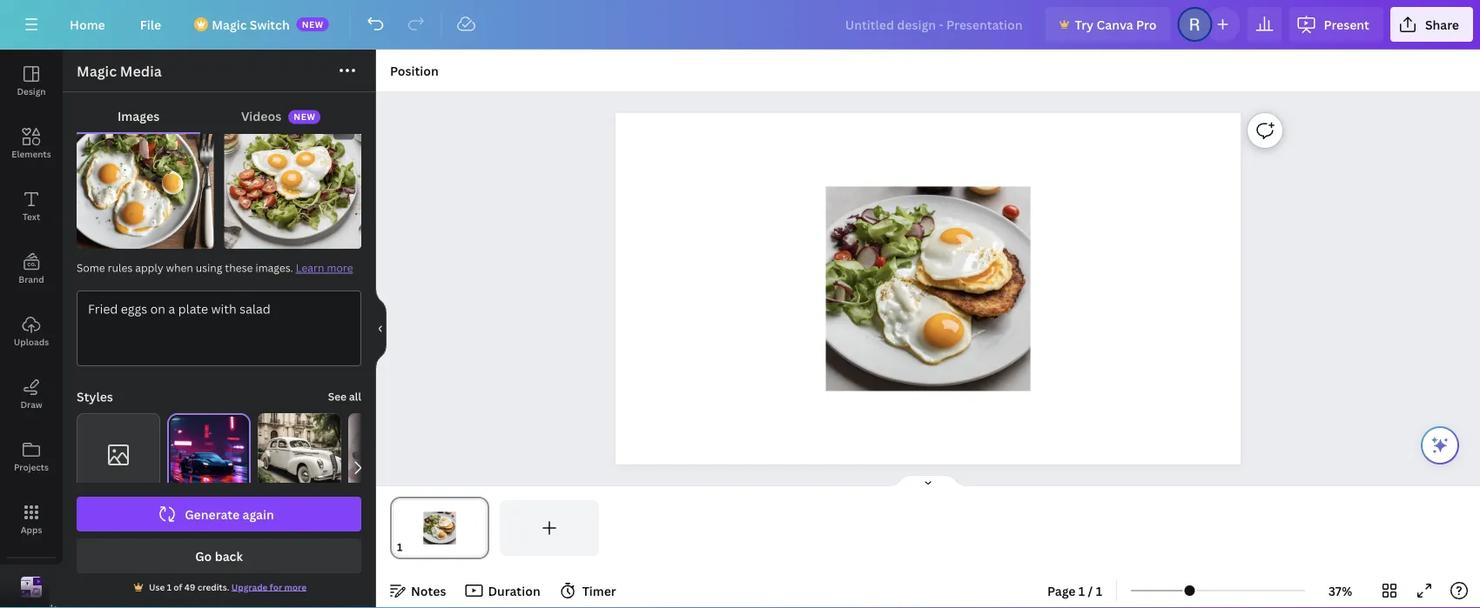 Task type: vqa. For each thing, say whether or not it's contained in the screenshot.
CREATE ON-BRAND CONTENT AT SCALE, QUICKLY AND EASILY in the bottom of the page
no



Task type: locate. For each thing, give the bounding box(es) containing it.
present
[[1324, 16, 1370, 33]]

canva
[[1097, 16, 1134, 33]]

brand button
[[0, 238, 63, 300]]

more right for
[[284, 582, 307, 594]]

1 left /
[[1079, 583, 1085, 600]]

projects button
[[0, 426, 63, 489]]

these
[[225, 261, 253, 275]]

1 horizontal spatial fried eggs on a plate with salad image
[[224, 112, 361, 249]]

design
[[17, 85, 46, 97]]

Describe an image. Include objects, colors, places... text field
[[78, 292, 361, 366]]

switch
[[250, 16, 290, 33]]

apps button
[[0, 489, 63, 551]]

more right learn
[[327, 261, 353, 275]]

design button
[[0, 50, 63, 112]]

home
[[70, 16, 105, 33]]

1 right /
[[1096, 583, 1103, 600]]

share
[[1426, 16, 1460, 33]]

magic switch
[[212, 16, 290, 33]]

1 horizontal spatial 1
[[1079, 583, 1085, 600]]

use
[[149, 582, 165, 594]]

generate again
[[185, 506, 274, 523]]

magic media
[[77, 62, 162, 81]]

/
[[1088, 583, 1093, 600]]

for
[[270, 582, 282, 594]]

draw button
[[0, 363, 63, 426]]

upgrade for more link
[[231, 582, 307, 594]]

1 left of
[[167, 582, 172, 594]]

fried eggs on a plate with salad image
[[77, 112, 214, 249], [224, 112, 361, 249]]

duration
[[488, 583, 541, 600]]

uploads
[[14, 336, 49, 348]]

credits.
[[198, 582, 229, 594]]

share button
[[1391, 7, 1474, 42]]

main menu bar
[[0, 0, 1481, 50]]

pro
[[1137, 16, 1157, 33]]

use 1 of 49 credits. upgrade for more
[[149, 582, 307, 594]]

new inside main menu bar
[[302, 18, 324, 30]]

1 horizontal spatial more
[[327, 261, 353, 275]]

magic left switch at the left top of page
[[212, 16, 247, 33]]

0 horizontal spatial magic
[[77, 62, 117, 81]]

all
[[349, 390, 361, 404]]

1 horizontal spatial magic
[[212, 16, 247, 33]]

canva assistant image
[[1430, 435, 1451, 456]]

rules
[[108, 261, 133, 275]]

magic left media
[[77, 62, 117, 81]]

see all
[[328, 390, 361, 404]]

text
[[23, 211, 40, 223]]

elements
[[12, 148, 51, 160]]

2 fried eggs on a plate with salad image from the left
[[224, 112, 361, 249]]

1 vertical spatial magic
[[77, 62, 117, 81]]

0 horizontal spatial fried eggs on a plate with salad image
[[77, 112, 214, 249]]

generate again button
[[77, 497, 361, 532]]

1 vertical spatial more
[[284, 582, 307, 594]]

0 horizontal spatial more
[[284, 582, 307, 594]]

hide image
[[375, 287, 387, 371]]

new
[[302, 18, 324, 30], [294, 111, 316, 123]]

magic inside main menu bar
[[212, 16, 247, 33]]

duration button
[[460, 577, 548, 605]]

more
[[327, 261, 353, 275], [284, 582, 307, 594]]

0 vertical spatial new
[[302, 18, 324, 30]]

new right videos
[[294, 111, 316, 123]]

1 fried eggs on a plate with salad image from the left
[[77, 112, 214, 249]]

try canva pro
[[1075, 16, 1157, 33]]

again
[[243, 506, 274, 523]]

magic
[[212, 16, 247, 33], [77, 62, 117, 81]]

file
[[140, 16, 161, 33]]

hide pages image
[[887, 475, 970, 489]]

styles
[[77, 389, 113, 405]]

projects
[[14, 462, 49, 473]]

go back button
[[77, 539, 361, 574]]

try
[[1075, 16, 1094, 33]]

0 horizontal spatial 1
[[167, 582, 172, 594]]

new right switch at the left top of page
[[302, 18, 324, 30]]

1
[[167, 582, 172, 594], [1079, 583, 1085, 600], [1096, 583, 1103, 600]]

0 vertical spatial magic
[[212, 16, 247, 33]]

go back
[[195, 548, 243, 565]]

0 vertical spatial more
[[327, 261, 353, 275]]



Task type: describe. For each thing, give the bounding box(es) containing it.
draw
[[20, 399, 42, 411]]

49
[[184, 582, 195, 594]]

using
[[196, 261, 222, 275]]

timer
[[582, 583, 616, 600]]

generate
[[185, 506, 240, 523]]

page
[[1048, 583, 1076, 600]]

magic for magic switch
[[212, 16, 247, 33]]

1 vertical spatial new
[[294, 111, 316, 123]]

notes
[[411, 583, 446, 600]]

magic for magic media
[[77, 62, 117, 81]]

position
[[390, 62, 439, 79]]

some
[[77, 261, 105, 275]]

brand
[[19, 273, 44, 285]]

elements button
[[0, 112, 63, 175]]

uploads button
[[0, 300, 63, 363]]

side panel tab list
[[0, 50, 63, 609]]

see all button
[[328, 388, 361, 406]]

position button
[[383, 57, 446, 84]]

see
[[328, 390, 347, 404]]

Page title text field
[[410, 539, 417, 557]]

page 1 image
[[390, 501, 489, 557]]

images button
[[77, 99, 200, 132]]

go
[[195, 548, 212, 565]]

upgrade
[[231, 582, 268, 594]]

text button
[[0, 175, 63, 238]]

images
[[118, 108, 159, 124]]

some rules apply when using these images. learn more
[[77, 261, 353, 275]]

home link
[[56, 7, 119, 42]]

present button
[[1289, 7, 1384, 42]]

2 horizontal spatial 1
[[1096, 583, 1103, 600]]

learn more link
[[296, 261, 353, 275]]

1 for of
[[167, 582, 172, 594]]

learn
[[296, 261, 324, 275]]

37% button
[[1313, 577, 1369, 605]]

try canva pro button
[[1046, 7, 1171, 42]]

37%
[[1329, 583, 1353, 600]]

page 1 / 1
[[1048, 583, 1103, 600]]

when
[[166, 261, 193, 275]]

apps
[[21, 524, 42, 536]]

1 for /
[[1079, 583, 1085, 600]]

back
[[215, 548, 243, 565]]

of
[[174, 582, 182, 594]]

Design title text field
[[831, 7, 1039, 42]]

timer button
[[555, 577, 623, 605]]

file button
[[126, 7, 175, 42]]

media
[[120, 62, 162, 81]]

images.
[[256, 261, 293, 275]]

notes button
[[383, 577, 453, 605]]

videos
[[241, 108, 282, 124]]

apply
[[135, 261, 163, 275]]



